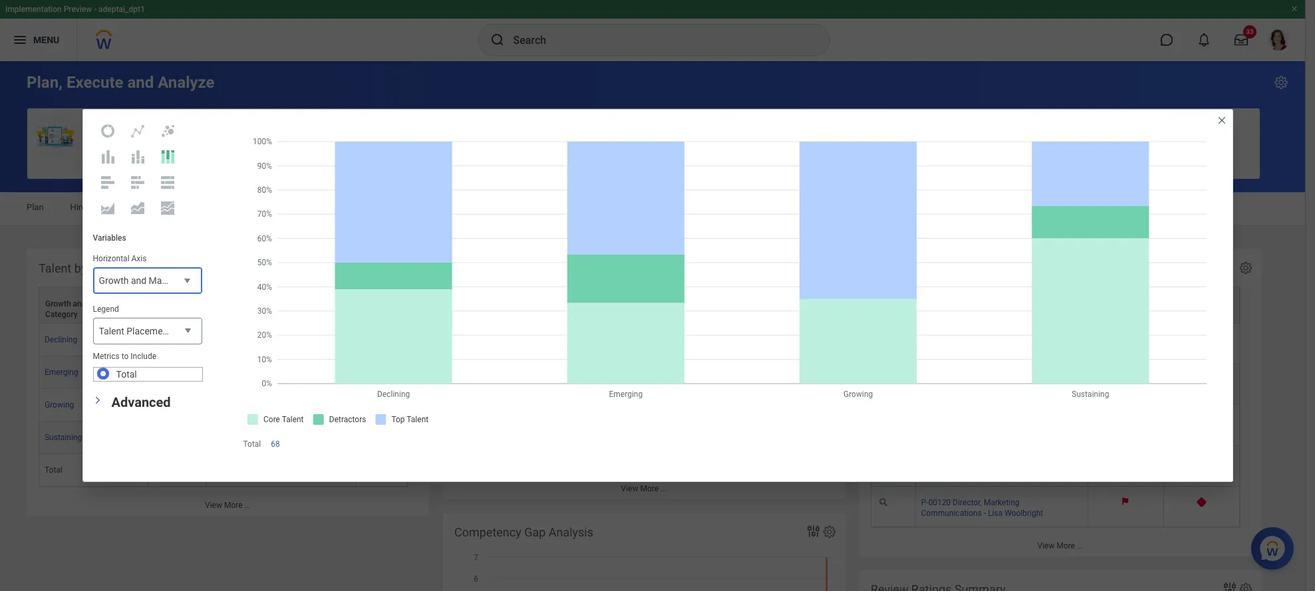 Task type: vqa. For each thing, say whether or not it's contained in the screenshot.
chevron right small image
no



Task type: locate. For each thing, give the bounding box(es) containing it.
clustered bar image
[[100, 175, 116, 191]]

2 button
[[281, 433, 287, 443]]

more for succession plans at risk
[[1057, 542, 1075, 551]]

p-00120 director, marketing communications - lisa woolbright
[[921, 498, 1044, 518]]

legend group
[[93, 304, 211, 345]]

7 button
[[188, 335, 195, 345], [339, 367, 346, 378]]

market down variables
[[90, 262, 127, 275]]

2 vertical spatial more
[[1057, 542, 1075, 551]]

view more ... up competency gap analysis element
[[621, 484, 667, 494]]

p- inside p-00002 chief information officer - oliver reynolds
[[921, 376, 929, 385]]

0 horizontal spatial view
[[205, 501, 222, 510]]

1 vertical spatial 7 button
[[339, 367, 346, 378]]

...
[[661, 484, 667, 494], [245, 501, 251, 510], [1077, 542, 1084, 551]]

talent up growth and market share category popup button
[[39, 262, 71, 275]]

0 horizontal spatial view more ...
[[205, 501, 251, 510]]

0 horizontal spatial total
[[45, 466, 62, 475]]

implementation preview -   adeptai_dpt1 banner
[[0, 0, 1306, 61]]

chief right 00001
[[953, 335, 972, 345]]

1 horizontal spatial view
[[621, 484, 638, 494]]

2 horizontal spatial more
[[1057, 542, 1075, 551]]

communications
[[921, 509, 982, 518]]

use
[[85, 124, 99, 134]]

view down the total row
[[205, 501, 222, 510]]

more for talent by market share / growth
[[224, 501, 243, 510]]

2 horizontal spatial view more ... link
[[859, 535, 1262, 557]]

- inside p-00001 chief executive officer - steve morgan
[[1035, 335, 1037, 345]]

total inside metrics to include group
[[116, 369, 137, 380]]

this
[[101, 124, 115, 134]]

view up competency gap analysis element
[[621, 484, 638, 494]]

talent placement category
[[99, 326, 211, 337]]

- left the steve
[[1035, 335, 1037, 345]]

p- inside p-00001 chief executive officer - steve morgan
[[921, 335, 929, 345]]

plan left status
[[1170, 310, 1186, 319]]

0 vertical spatial officer
[[1009, 335, 1033, 345]]

0 horizontal spatial 7 button
[[188, 335, 195, 345]]

00001
[[929, 335, 951, 345]]

and left the "analyze"
[[127, 73, 154, 92]]

1 horizontal spatial and
[[127, 73, 154, 92]]

by left horizontal
[[74, 262, 87, 275]]

row
[[39, 287, 407, 324], [871, 287, 1240, 324], [39, 324, 407, 357], [39, 357, 407, 389], [39, 389, 407, 422], [871, 406, 1240, 446], [39, 422, 407, 455], [871, 446, 1240, 487]]

p-00120 director, marketing communications - lisa woolbright link
[[921, 496, 1044, 518]]

total down metrics to include
[[116, 369, 137, 380]]

1 horizontal spatial to
[[162, 124, 169, 134]]

oliver
[[1047, 376, 1067, 385]]

total row
[[39, 455, 407, 487]]

people
[[280, 124, 306, 134]]

category up declining link
[[45, 310, 78, 319]]

2 vertical spatial plan
[[1170, 310, 1186, 319]]

talent right core
[[178, 310, 200, 319]]

2 right 68
[[281, 433, 285, 443]]

share for /
[[130, 262, 160, 275]]

plans
[[935, 262, 965, 275]]

clustered column image
[[100, 149, 116, 165]]

steve
[[1039, 335, 1059, 345]]

share inside growth and market share category
[[115, 300, 136, 309]]

2 vertical spatial and
[[73, 300, 86, 309]]

0 vertical spatial more
[[640, 484, 659, 494]]

0 vertical spatial view more ...
[[621, 484, 667, 494]]

marketing
[[984, 498, 1020, 508]]

2 down 'detractors'
[[281, 335, 285, 345]]

more inside succession plans at risk element
[[1057, 542, 1075, 551]]

core
[[159, 310, 176, 319]]

market for by
[[90, 262, 127, 275]]

risk
[[981, 262, 1004, 275]]

talent right top
[[329, 310, 351, 319]]

view for succession plans at risk
[[1038, 542, 1055, 551]]

0 vertical spatial to
[[162, 124, 169, 134]]

to left include
[[122, 352, 129, 361]]

help
[[171, 124, 189, 134]]

7 down 9 button at the bottom of the page
[[339, 368, 344, 377]]

1 chief from the top
[[953, 335, 972, 345]]

1 horizontal spatial view more ...
[[621, 484, 667, 494]]

... for performance by potential/agility
[[661, 484, 667, 494]]

p-00002 chief information officer - oliver reynolds row
[[871, 365, 1240, 406]]

share
[[130, 262, 160, 275], [115, 300, 136, 309]]

1 vertical spatial and
[[210, 124, 225, 134]]

1 by from the left
[[74, 262, 87, 275]]

1 horizontal spatial total
[[116, 369, 137, 380]]

market
[[90, 262, 127, 275], [88, 300, 113, 309]]

to
[[162, 124, 169, 134], [122, 352, 129, 361]]

emerging
[[45, 368, 78, 377]]

core talent button
[[148, 288, 206, 323]]

1 horizontal spatial 7
[[339, 368, 344, 377]]

0 horizontal spatial more
[[224, 501, 243, 510]]

0 vertical spatial view
[[621, 484, 638, 494]]

key
[[625, 331, 640, 342]]

plan, execute and analyze
[[27, 73, 215, 92]]

0 vertical spatial chief
[[953, 335, 972, 345]]

performance by potential/agility element
[[443, 249, 846, 500]]

20 button
[[384, 400, 395, 411]]

officer left the steve
[[1009, 335, 1033, 345]]

director,
[[953, 498, 982, 508]]

officer
[[1009, 335, 1033, 345], [1017, 376, 1041, 385]]

view inside succession plans at risk element
[[1038, 542, 1055, 551]]

p- up communications
[[921, 498, 929, 508]]

1 performers from the left
[[530, 331, 576, 342]]

p- for 00120
[[921, 498, 929, 508]]

contributors 80
[[632, 294, 683, 317]]

officer inside p-00001 chief executive officer - steve morgan
[[1009, 335, 1033, 345]]

view more ... link down the total row
[[27, 494, 429, 517]]

talent for core
[[178, 310, 200, 319]]

1 vertical spatial to
[[122, 352, 129, 361]]

- left oliver
[[1043, 376, 1045, 385]]

overlaid area image
[[100, 200, 116, 216]]

view more ... for performance by potential/agility
[[621, 484, 667, 494]]

view
[[621, 484, 638, 494], [205, 501, 222, 510], [1038, 542, 1055, 551]]

- right preview
[[94, 5, 97, 14]]

0 vertical spatial 7
[[188, 335, 193, 345]]

total left 68
[[243, 440, 261, 449]]

horizontal
[[93, 254, 129, 263]]

officer left oliver
[[1017, 376, 1041, 385]]

1 vertical spatial category
[[173, 326, 211, 337]]

medium
[[644, 402, 673, 411]]

view more ... inside succession plans at risk element
[[1038, 542, 1084, 551]]

view more ... link up competency gap analysis element
[[443, 478, 846, 500]]

0 horizontal spatial ...
[[245, 501, 251, 510]]

view more ... link down p-00120 director, marketing communications - lisa woolbright row
[[859, 535, 1262, 557]]

more down p-00120 director, marketing communications - lisa woolbright row
[[1057, 542, 1075, 551]]

0 vertical spatial plan
[[191, 124, 208, 134]]

metrics
[[93, 352, 120, 361]]

view more ... down p-00120 director, marketing communications - lisa woolbright row
[[1038, 542, 1084, 551]]

1 vertical spatial chief
[[953, 376, 972, 385]]

plan for plan status
[[1170, 310, 1186, 319]]

3 button
[[531, 306, 546, 318]]

chief for information
[[953, 376, 972, 385]]

top
[[314, 310, 327, 319]]

1 vertical spatial p-
[[921, 376, 929, 385]]

0 horizontal spatial by
[[74, 262, 87, 275]]

growth and market share category
[[45, 300, 136, 319]]

2 horizontal spatial view more ...
[[1038, 542, 1084, 551]]

category inside growth and market share category
[[45, 310, 78, 319]]

variables group
[[83, 223, 212, 392]]

talent left access
[[314, 202, 338, 212]]

2 inside button
[[281, 433, 285, 443]]

plan left hire
[[27, 202, 44, 212]]

7 button down 'core talent'
[[188, 335, 195, 345]]

officer inside p-00002 chief information officer - oliver reynolds
[[1017, 376, 1041, 385]]

1 vertical spatial officer
[[1017, 376, 1041, 385]]

row containing declining
[[39, 324, 407, 357]]

1 horizontal spatial plan
[[191, 124, 208, 134]]

0 horizontal spatial and
[[73, 300, 86, 309]]

hire
[[70, 202, 86, 212]]

1 vertical spatial share
[[115, 300, 136, 309]]

access
[[340, 202, 368, 212]]

tab list
[[13, 193, 1292, 225]]

view more ...
[[621, 484, 667, 494], [205, 501, 251, 510], [1038, 542, 1084, 551]]

1 vertical spatial growth
[[45, 300, 71, 309]]

0 vertical spatial market
[[90, 262, 127, 275]]

- inside p-00002 chief information officer - oliver reynolds
[[1043, 376, 1045, 385]]

1 horizontal spatial 7 button
[[339, 367, 346, 378]]

1 horizontal spatial view more ... link
[[443, 478, 846, 500]]

competency gap analysis
[[454, 526, 594, 540]]

market down talent by market share / growth in the left of the page
[[88, 300, 113, 309]]

view down woolbright
[[1038, 542, 1055, 551]]

performance by potential/agility
[[454, 262, 627, 275]]

market inside growth and market share category
[[88, 300, 113, 309]]

competency gap analysis element
[[443, 513, 846, 592]]

1 horizontal spatial category
[[173, 326, 211, 337]]

p-
[[921, 335, 929, 345], [921, 376, 929, 385], [921, 498, 929, 508]]

0 horizontal spatial category
[[45, 310, 78, 319]]

2 horizontal spatial plan
[[1170, 310, 1186, 319]]

row containing emerging
[[39, 357, 407, 389]]

p- up reynolds
[[921, 376, 929, 385]]

2 vertical spatial total
[[45, 466, 62, 475]]

0 horizontal spatial plan
[[27, 202, 44, 212]]

view more ... down the total row
[[205, 501, 251, 510]]

talent down legend
[[99, 326, 124, 337]]

0 horizontal spatial 7
[[188, 335, 193, 345]]

plan right help
[[191, 124, 208, 134]]

2 horizontal spatial ...
[[1077, 542, 1084, 551]]

0 horizontal spatial performers
[[530, 331, 576, 342]]

performance
[[454, 262, 524, 275]]

1 vertical spatial more
[[224, 501, 243, 510]]

include
[[131, 352, 156, 361]]

0 horizontal spatial to
[[122, 352, 129, 361]]

and inside growth and market share category
[[73, 300, 86, 309]]

0 vertical spatial total
[[116, 369, 137, 380]]

more inside talent by market share / growth element
[[224, 501, 243, 510]]

plan inside popup button
[[1170, 310, 1186, 319]]

talent for top
[[329, 310, 351, 319]]

plan status button
[[1164, 288, 1240, 323]]

plan inside button
[[191, 124, 208, 134]]

manage
[[227, 124, 258, 134]]

1 vertical spatial 2
[[281, 433, 285, 443]]

growth up declining link
[[45, 300, 71, 309]]

5
[[188, 368, 193, 377]]

1 horizontal spatial more
[[640, 484, 659, 494]]

1 vertical spatial view
[[205, 501, 222, 510]]

talent for emergency
[[314, 202, 338, 212]]

and left legend
[[73, 300, 86, 309]]

growth right /
[[171, 262, 210, 275]]

... inside succession plans at risk element
[[1077, 542, 1084, 551]]

chevron down image
[[93, 393, 102, 409]]

chief right 00002
[[953, 376, 972, 385]]

1 vertical spatial plan
[[27, 202, 44, 212]]

adeptai_dpt1
[[99, 5, 145, 14]]

p-00001 chief executive officer - steve morgan link
[[921, 333, 1059, 355]]

stacked column image
[[130, 149, 146, 165]]

to left help
[[162, 124, 169, 134]]

talent inside popup button
[[178, 310, 200, 319]]

inconsistent
[[632, 368, 683, 379]]

and left manage
[[210, 124, 225, 134]]

lisa
[[988, 509, 1003, 518]]

0 vertical spatial ...
[[661, 484, 667, 494]]

0 vertical spatial p-
[[921, 335, 929, 345]]

2 horizontal spatial and
[[210, 124, 225, 134]]

0 vertical spatial share
[[130, 262, 160, 275]]

- for p-00002 chief information officer - oliver reynolds
[[1043, 376, 1045, 385]]

0 horizontal spatial view more ... link
[[27, 494, 429, 517]]

2 horizontal spatial view
[[1038, 542, 1055, 551]]

dashboard
[[118, 124, 159, 134]]

7 button down 9 button at the bottom of the page
[[339, 367, 346, 378]]

more
[[640, 484, 659, 494], [224, 501, 243, 510], [1057, 542, 1075, 551]]

category down 'core talent'
[[173, 326, 211, 337]]

stacked area image
[[130, 200, 146, 216]]

category
[[45, 310, 78, 319], [173, 326, 211, 337]]

80
[[652, 306, 663, 317]]

plan, execute and analyze main content
[[0, 61, 1306, 592]]

2 vertical spatial view more ...
[[1038, 542, 1084, 551]]

1 vertical spatial ...
[[245, 501, 251, 510]]

3
[[539, 306, 544, 317]]

close environment banner image
[[1291, 5, 1299, 13]]

7 down 'core talent'
[[188, 335, 193, 345]]

status
[[1188, 310, 1211, 319]]

... inside talent by market share / growth element
[[245, 501, 251, 510]]

1 vertical spatial total
[[243, 440, 261, 449]]

by for market
[[74, 262, 87, 275]]

view more ... inside performance by potential/agility element
[[621, 484, 667, 494]]

2 by from the left
[[527, 262, 539, 275]]

chief
[[953, 335, 972, 345], [953, 376, 972, 385]]

100% column image
[[160, 149, 176, 165]]

top talent
[[314, 310, 351, 319]]

growing
[[45, 401, 74, 410]]

talent inside popup button
[[329, 310, 351, 319]]

advanced
[[111, 395, 171, 411]]

0 vertical spatial 2
[[281, 335, 285, 345]]

position button
[[916, 288, 1088, 323]]

view inside talent by market share / growth element
[[205, 501, 222, 510]]

your
[[260, 124, 278, 134]]

1 horizontal spatial by
[[527, 262, 539, 275]]

0 vertical spatial category
[[45, 310, 78, 319]]

1 vertical spatial market
[[88, 300, 113, 309]]

advanced dialog
[[82, 109, 1233, 482]]

more up competency gap analysis element
[[640, 484, 659, 494]]

performers down 80
[[643, 331, 689, 342]]

talent
[[314, 202, 338, 212], [39, 262, 71, 275], [178, 310, 200, 319], [329, 310, 351, 319], [99, 326, 124, 337]]

3 p- from the top
[[921, 498, 929, 508]]

2 performers from the left
[[643, 331, 689, 342]]

reynolds
[[921, 387, 954, 396]]

view more ... link for talent by market share / growth
[[27, 494, 429, 517]]

0 vertical spatial 7 button
[[188, 335, 195, 345]]

2 horizontal spatial total
[[243, 440, 261, 449]]

more inside performance by potential/agility element
[[640, 484, 659, 494]]

... up competency gap analysis element
[[661, 484, 667, 494]]

view more ... for talent by market share / growth
[[205, 501, 251, 510]]

1 vertical spatial view more ...
[[205, 501, 251, 510]]

plan
[[191, 124, 208, 134], [27, 202, 44, 212], [1170, 310, 1186, 319]]

... inside performance by potential/agility element
[[661, 484, 667, 494]]

cell
[[357, 324, 407, 357], [207, 357, 299, 389], [357, 357, 407, 389], [916, 406, 1088, 446], [1088, 406, 1164, 446], [148, 422, 207, 455], [299, 422, 357, 455], [357, 422, 407, 455], [916, 446, 1088, 487], [1088, 446, 1164, 487], [148, 455, 207, 487], [207, 455, 299, 487], [299, 455, 357, 487], [357, 455, 407, 487]]

... down the total row
[[245, 501, 251, 510]]

2 vertical spatial view
[[1038, 542, 1055, 551]]

- inside p-00120 director, marketing communications - lisa woolbright
[[984, 509, 986, 518]]

view more ... inside talent by market share / growth element
[[205, 501, 251, 510]]

0 vertical spatial growth
[[171, 262, 210, 275]]

view more ... link for performance by potential/agility
[[443, 478, 846, 500]]

performers down 3
[[530, 331, 576, 342]]

view inside performance by potential/agility element
[[621, 484, 638, 494]]

p- up morgan
[[921, 335, 929, 345]]

0 horizontal spatial growth
[[45, 300, 71, 309]]

... down p-00120 director, marketing communications - lisa woolbright row
[[1077, 542, 1084, 551]]

p- inside p-00120 director, marketing communications - lisa woolbright
[[921, 498, 929, 508]]

1 horizontal spatial growth
[[171, 262, 210, 275]]

key performers
[[625, 331, 689, 342]]

chief for executive
[[953, 335, 972, 345]]

1 p- from the top
[[921, 335, 929, 345]]

row containing sustaining
[[39, 422, 407, 455]]

2 vertical spatial p-
[[921, 498, 929, 508]]

analysis
[[549, 526, 594, 540]]

total down sustaining
[[45, 466, 62, 475]]

tab list containing plan
[[13, 193, 1292, 225]]

2 vertical spatial ...
[[1077, 542, 1084, 551]]

2 2 from the top
[[281, 433, 285, 443]]

2 p- from the top
[[921, 376, 929, 385]]

1 horizontal spatial performers
[[643, 331, 689, 342]]

2 chief from the top
[[953, 376, 972, 385]]

chief inside p-00002 chief information officer - oliver reynolds
[[953, 376, 972, 385]]

by up 3 button
[[527, 262, 539, 275]]

- left lisa
[[984, 509, 986, 518]]

more down the total row
[[224, 501, 243, 510]]

axis
[[131, 254, 147, 263]]

chief inside p-00001 chief executive officer - steve morgan
[[953, 335, 972, 345]]

p-00002 chief information officer - oliver reynolds link
[[921, 373, 1067, 396]]

view more ... for succession plans at risk
[[1038, 542, 1084, 551]]

1 horizontal spatial ...
[[661, 484, 667, 494]]



Task type: describe. For each thing, give the bounding box(es) containing it.
performers for key performers
[[643, 331, 689, 342]]

- inside banner
[[94, 5, 97, 14]]

share for category
[[115, 300, 136, 309]]

5 button
[[188, 367, 195, 378]]

line image
[[130, 123, 146, 139]]

p- for 00002
[[921, 376, 929, 385]]

morgan
[[921, 346, 949, 355]]

1 vertical spatial 7
[[339, 368, 344, 377]]

category inside 'dropdown button'
[[173, 326, 211, 337]]

plan,
[[27, 73, 63, 92]]

row containing position
[[871, 287, 1240, 324]]

search image
[[489, 32, 505, 48]]

9 button
[[339, 335, 346, 345]]

top talent button
[[299, 288, 357, 323]]

17 button
[[528, 380, 549, 393]]

detractors
[[255, 310, 293, 319]]

21 button
[[644, 380, 665, 393]]

detractors button
[[207, 288, 299, 323]]

legend
[[93, 305, 119, 314]]

grow
[[113, 202, 133, 212]]

p-00001 chief executive officer - steve morgan row
[[871, 324, 1240, 365]]

succession
[[871, 262, 932, 275]]

profile logan mcneil element
[[1260, 25, 1298, 55]]

plan for plan
[[27, 202, 44, 212]]

growth inside growth and market share category
[[45, 300, 71, 309]]

to inside group
[[122, 352, 129, 361]]

talent placement category button
[[93, 318, 211, 345]]

variables
[[93, 233, 126, 243]]

1
[[771, 381, 776, 391]]

placement
[[127, 326, 171, 337]]

p-00120 director, marketing communications - lisa woolbright row
[[871, 487, 1240, 528]]

advanced button
[[111, 395, 171, 411]]

view for talent by market share / growth
[[205, 501, 222, 510]]

100% area image
[[160, 200, 176, 216]]

preview
[[64, 5, 92, 14]]

total inside row
[[45, 466, 62, 475]]

use this dashboard to help plan and manage your people
[[85, 124, 306, 134]]

inbox large image
[[1235, 33, 1248, 47]]

talent by market share / growth element
[[27, 249, 429, 517]]

- for p-00001 chief executive officer - steve morgan
[[1035, 335, 1037, 345]]

1 2 from the top
[[281, 335, 285, 345]]

17
[[536, 381, 547, 391]]

p-00002 chief information officer - oliver reynolds
[[921, 376, 1067, 396]]

bubble image
[[160, 123, 176, 139]]

sustaining
[[45, 433, 82, 443]]

executive
[[974, 335, 1007, 345]]

62 button
[[760, 306, 781, 318]]

consistent stars 62
[[739, 294, 807, 317]]

view more ... link for succession plans at risk
[[859, 535, 1262, 557]]

0 vertical spatial and
[[127, 73, 154, 92]]

view for performance by potential/agility
[[621, 484, 638, 494]]

emergency
[[270, 202, 312, 212]]

p- for 00001
[[921, 335, 929, 345]]

analyze
[[158, 73, 215, 92]]

horizontal axis group
[[93, 253, 202, 295]]

use this dashboard to help plan and manage your people button
[[27, 108, 1260, 179]]

more for performance by potential/agility
[[640, 484, 659, 494]]

declining
[[45, 335, 77, 345]]

row containing growth and market share category
[[39, 287, 407, 324]]

questionable 17
[[514, 368, 569, 391]]

talent inside 'dropdown button'
[[99, 326, 124, 337]]

stars
[[786, 294, 807, 304]]

stacked bar image
[[130, 175, 146, 191]]

position
[[922, 310, 952, 319]]

talent by market share / growth
[[39, 262, 210, 275]]

68
[[271, 440, 280, 449]]

80 button
[[644, 306, 665, 318]]

officer for information
[[1017, 376, 1041, 385]]

by for potential/agility
[[527, 262, 539, 275]]

1 button
[[763, 380, 778, 393]]

and inside button
[[210, 124, 225, 134]]

woolbright
[[1005, 509, 1044, 518]]

growth and market share category button
[[39, 288, 148, 323]]

to inside button
[[162, 124, 169, 134]]

configure this page image
[[1274, 75, 1290, 91]]

metrics to include group
[[93, 351, 203, 382]]

execute
[[67, 73, 123, 92]]

donut image
[[100, 123, 116, 139]]

performers for solid performers
[[530, 331, 576, 342]]

questionable
[[514, 368, 569, 379]]

solid performers
[[507, 331, 576, 342]]

row containing growing
[[39, 389, 407, 422]]

... for succession plans at risk
[[1077, 542, 1084, 551]]

/
[[163, 262, 168, 275]]

officer for executive
[[1009, 335, 1033, 345]]

market for and
[[88, 300, 113, 309]]

consistent
[[739, 294, 784, 304]]

emergers
[[753, 331, 793, 342]]

potential/agility
[[542, 262, 627, 275]]

emerging link
[[45, 365, 78, 377]]

implementation preview -   adeptai_dpt1
[[5, 5, 145, 14]]

succession plans at risk
[[871, 262, 1004, 275]]

borrow
[[159, 202, 187, 212]]

sustaining link
[[45, 431, 82, 443]]

contributors
[[632, 294, 683, 304]]

implementation
[[5, 5, 62, 14]]

inconsistent 21
[[632, 368, 683, 391]]

emergency talent access
[[270, 202, 368, 212]]

... for talent by market share / growth
[[245, 501, 251, 510]]

00120
[[929, 498, 951, 508]]

tab list inside "plan, execute and analyze" main content
[[13, 193, 1292, 225]]

- for p-00120 director, marketing communications - lisa woolbright
[[984, 509, 986, 518]]

competency
[[454, 526, 522, 540]]

close chart settings image
[[1217, 115, 1227, 126]]

information
[[974, 376, 1015, 385]]

100% bar image
[[160, 175, 176, 191]]

succession plans at risk element
[[859, 249, 1262, 557]]

core talent
[[159, 310, 200, 319]]

notifications large image
[[1198, 33, 1211, 47]]

at
[[968, 262, 978, 275]]

plan status
[[1170, 310, 1211, 319]]

p-00001 chief executive officer - steve morgan
[[921, 335, 1059, 355]]

20
[[384, 401, 393, 410]]

total element
[[45, 463, 62, 475]]



